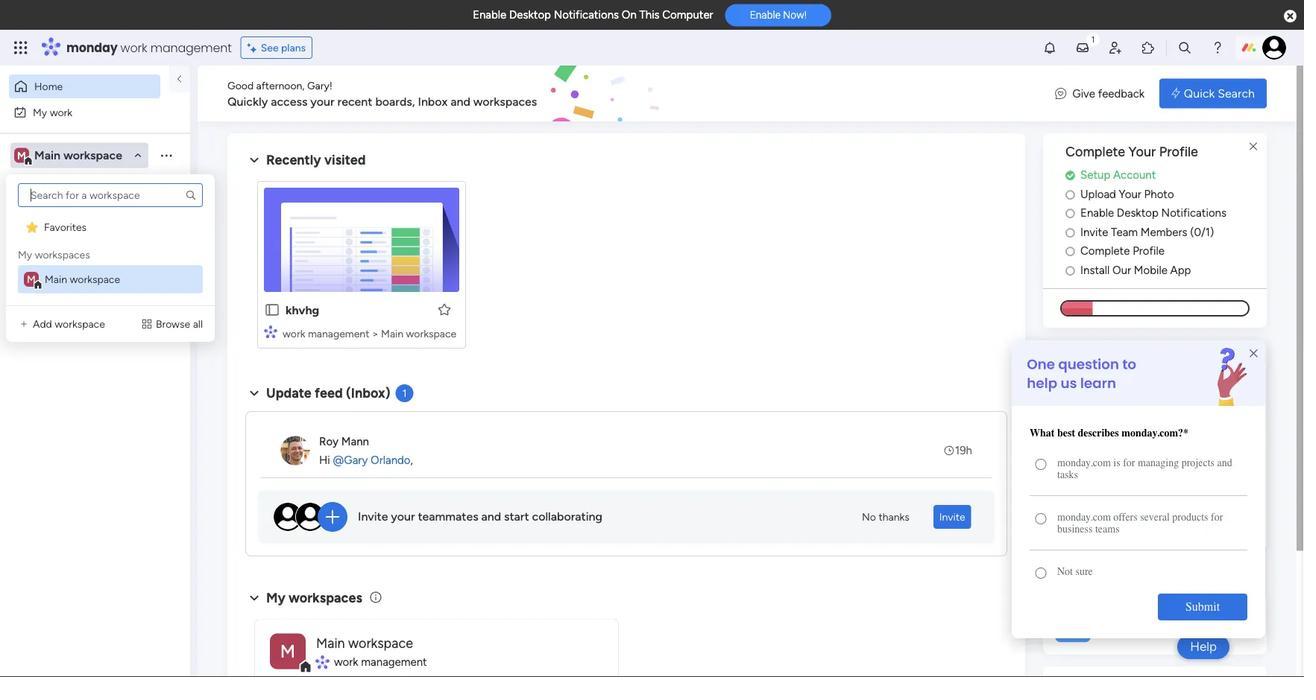 Task type: vqa. For each thing, say whether or not it's contained in the screenshot.
month for Next month
no



Task type: describe. For each thing, give the bounding box(es) containing it.
roy mann
[[319, 435, 369, 449]]

enable desktop notifications
[[1081, 206, 1227, 220]]

0 vertical spatial management
[[150, 39, 232, 56]]

work up update
[[283, 327, 305, 340]]

roy
[[319, 435, 339, 449]]

(inbox)
[[346, 386, 391, 402]]

monday
[[66, 39, 118, 56]]

main workspace for workspace selection element
[[34, 148, 122, 163]]

1 image
[[1087, 31, 1100, 47]]

invite team members (0/1)
[[1081, 225, 1214, 239]]

collaborating
[[532, 510, 603, 524]]

explore templates button
[[1052, 511, 1258, 541]]

m inside workspace icon
[[280, 641, 295, 663]]

my inside button
[[33, 106, 47, 119]]

good afternoon, gary! quickly access your recent boards, inbox and workspaces
[[227, 79, 537, 109]]

thanks
[[879, 511, 910, 524]]

invite team members (0/1) link
[[1066, 224, 1267, 241]]

see
[[261, 41, 279, 54]]

templates inside boost your workflow in minutes with ready-made templates
[[1120, 486, 1173, 501]]

work inside button
[[50, 106, 72, 119]]

get
[[1087, 567, 1105, 582]]

management for work management
[[361, 656, 427, 670]]

access
[[271, 94, 308, 109]]

install our mobile app
[[1081, 263, 1191, 277]]

ready-
[[1052, 486, 1087, 501]]

2 horizontal spatial my
[[266, 590, 285, 607]]

complete for complete your profile
[[1066, 144, 1126, 160]]

close recently visited image
[[245, 151, 263, 169]]

no thanks button
[[856, 506, 916, 530]]

templates inside button
[[1150, 519, 1203, 533]]

v2 star 2 image
[[26, 220, 38, 234]]

in
[[1165, 469, 1175, 483]]

invite your teammates and start collaborating
[[358, 510, 603, 524]]

and inside good afternoon, gary! quickly access your recent boards, inbox and workspaces
[[451, 94, 470, 109]]

account
[[1113, 168, 1156, 182]]

enable now!
[[750, 9, 807, 21]]

1 horizontal spatial workspaces
[[289, 590, 362, 607]]

main workspace element
[[18, 266, 203, 294]]

complete profile link
[[1066, 243, 1267, 260]]

workflow
[[1113, 469, 1162, 483]]

v2 user feedback image
[[1055, 85, 1067, 102]]

no
[[862, 511, 876, 524]]

dapulse close image
[[1284, 9, 1297, 24]]

getting started element
[[1043, 595, 1267, 655]]

your for photo
[[1119, 187, 1142, 201]]

no thanks
[[862, 511, 910, 524]]

boost your workflow in minutes with ready-made templates
[[1052, 469, 1247, 501]]

plans
[[281, 41, 306, 54]]

circle o image for install
[[1066, 265, 1075, 276]]

select product image
[[13, 40, 28, 55]]

1 horizontal spatial my workspaces
[[266, 590, 362, 607]]

2 vertical spatial main workspace
[[316, 636, 413, 652]]

how
[[1131, 628, 1151, 640]]

help image
[[1210, 40, 1225, 55]]

19h
[[955, 444, 973, 458]]

learn inside getting started learn how monday.com works
[[1102, 628, 1128, 640]]

setup
[[1081, 168, 1111, 182]]

workspace options image
[[159, 148, 174, 163]]

all
[[193, 318, 203, 331]]

workspace selection element
[[14, 147, 125, 166]]

enable for enable now!
[[750, 9, 781, 21]]

my work
[[33, 106, 72, 119]]

help button
[[1178, 635, 1230, 660]]

Search for content search field
[[18, 183, 203, 207]]

boards,
[[375, 94, 415, 109]]

your for profile
[[1129, 144, 1156, 160]]

boost
[[1052, 469, 1084, 483]]

computer
[[662, 8, 713, 22]]

circle o image for invite
[[1066, 227, 1075, 238]]

workspaces inside good afternoon, gary! quickly access your recent boards, inbox and workspaces
[[473, 94, 537, 109]]

browse all
[[156, 318, 203, 331]]

monday work management
[[66, 39, 232, 56]]

with
[[1223, 469, 1247, 483]]

your for invite your teammates and start collaborating
[[391, 510, 415, 524]]

started
[[1142, 611, 1176, 623]]

workspace inside tree grid
[[70, 273, 120, 286]]

invite for team
[[1081, 225, 1109, 239]]

explore templates
[[1107, 519, 1203, 533]]

circle o image for enable
[[1066, 208, 1075, 219]]

invite button
[[934, 506, 972, 530]]

getting started learn how monday.com works
[[1102, 611, 1244, 640]]

this
[[639, 8, 660, 22]]

recent
[[338, 94, 373, 109]]

learn & get inspired
[[1043, 567, 1151, 582]]

my work button
[[9, 100, 160, 124]]

recently
[[266, 152, 321, 168]]

main workspace for main workspace element
[[45, 273, 120, 286]]

invite for your
[[358, 510, 388, 524]]

home button
[[9, 75, 160, 98]]

quick
[[1184, 87, 1215, 101]]

give feedback
[[1073, 87, 1145, 100]]

workspace image for workspace selection element
[[14, 147, 29, 164]]

dapulse x slim image
[[1245, 138, 1263, 156]]

search image
[[185, 189, 197, 201]]

(0/1)
[[1190, 225, 1214, 239]]

main right workspace icon
[[316, 636, 345, 652]]

setup account
[[1081, 168, 1156, 182]]

workspace image for main workspace element
[[24, 272, 39, 287]]

now!
[[783, 9, 807, 21]]

notifications for enable desktop notifications
[[1162, 206, 1227, 220]]

install our mobile app link
[[1066, 262, 1267, 279]]

workspace up work management in the left bottom of the page
[[348, 636, 413, 652]]

works
[[1216, 628, 1244, 640]]

desktop for enable desktop notifications
[[1117, 206, 1159, 220]]

1 horizontal spatial and
[[481, 510, 501, 524]]

>
[[372, 327, 379, 340]]

quick search button
[[1160, 79, 1267, 109]]

workspaces inside row
[[35, 249, 90, 261]]

invite members image
[[1108, 40, 1123, 55]]

favorites element
[[18, 213, 203, 242]]

your inside good afternoon, gary! quickly access your recent boards, inbox and workspaces
[[311, 94, 335, 109]]

complete your profile
[[1066, 144, 1198, 160]]

help
[[1190, 640, 1217, 655]]

0 vertical spatial profile
[[1159, 144, 1198, 160]]

quick search
[[1184, 87, 1255, 101]]

gary!
[[307, 79, 333, 92]]



Task type: locate. For each thing, give the bounding box(es) containing it.
0 horizontal spatial and
[[451, 94, 470, 109]]

profile up setup account link
[[1159, 144, 1198, 160]]

my workspaces up workspace icon
[[266, 590, 362, 607]]

2 vertical spatial my
[[266, 590, 285, 607]]

main inside workspace selection element
[[34, 148, 60, 163]]

start
[[504, 510, 529, 524]]

2 horizontal spatial workspaces
[[473, 94, 537, 109]]

complete up setup
[[1066, 144, 1126, 160]]

circle o image inside install our mobile app link
[[1066, 265, 1075, 276]]

notifications
[[554, 8, 619, 22], [1162, 206, 1227, 220]]

1 vertical spatial my
[[18, 249, 32, 261]]

circle o image for upload
[[1066, 189, 1075, 200]]

Search in workspace field
[[31, 179, 125, 196]]

circle o image left team
[[1066, 227, 1075, 238]]

close my workspaces image
[[245, 590, 263, 608]]

0 vertical spatial khvhg
[[35, 215, 63, 228]]

inspired
[[1108, 567, 1151, 582]]

my right close my workspaces "image" at the bottom
[[266, 590, 285, 607]]

circle o image inside upload your photo link
[[1066, 189, 1075, 200]]

profile
[[1159, 144, 1198, 160], [1133, 244, 1165, 258]]

update feed (inbox)
[[266, 386, 391, 402]]

circle o image
[[1066, 189, 1075, 200], [1066, 227, 1075, 238]]

0 horizontal spatial learn
[[1043, 567, 1073, 582]]

0 horizontal spatial m
[[17, 149, 26, 162]]

1 horizontal spatial learn
[[1102, 628, 1128, 640]]

1 vertical spatial and
[[481, 510, 501, 524]]

1 vertical spatial main workspace
[[45, 273, 120, 286]]

circle o image
[[1066, 208, 1075, 219], [1066, 246, 1075, 257], [1066, 265, 1075, 276]]

1 vertical spatial workspaces
[[35, 249, 90, 261]]

0 vertical spatial main workspace
[[34, 148, 122, 163]]

m
[[17, 149, 26, 162], [27, 273, 36, 286], [280, 641, 295, 663]]

your
[[1129, 144, 1156, 160], [1119, 187, 1142, 201]]

0 vertical spatial circle o image
[[1066, 189, 1075, 200]]

notifications image
[[1043, 40, 1058, 55]]

0 vertical spatial my workspaces
[[18, 249, 90, 261]]

0 horizontal spatial workspaces
[[35, 249, 90, 261]]

members
[[1141, 225, 1188, 239]]

workspace inside button
[[55, 318, 105, 331]]

1 vertical spatial my workspaces
[[266, 590, 362, 607]]

my inside row
[[18, 249, 32, 261]]

inbox
[[418, 94, 448, 109]]

1 circle o image from the top
[[1066, 208, 1075, 219]]

1 horizontal spatial notifications
[[1162, 206, 1227, 220]]

0 vertical spatial desktop
[[509, 8, 551, 22]]

management for work management > main workspace
[[308, 327, 369, 340]]

my
[[33, 106, 47, 119], [18, 249, 32, 261], [266, 590, 285, 607]]

your up made
[[1086, 469, 1110, 483]]

complete
[[1066, 144, 1126, 160], [1081, 244, 1130, 258]]

&
[[1076, 567, 1084, 582]]

2 circle o image from the top
[[1066, 227, 1075, 238]]

circle o image inside complete profile link
[[1066, 246, 1075, 257]]

0 vertical spatial your
[[1129, 144, 1156, 160]]

add to favorites image
[[437, 302, 452, 317]]

app
[[1171, 263, 1191, 277]]

workspace up search in workspace field on the top
[[63, 148, 122, 163]]

2 circle o image from the top
[[1066, 246, 1075, 257]]

templates right explore
[[1150, 519, 1203, 533]]

complete for complete profile
[[1081, 244, 1130, 258]]

1 horizontal spatial khvhg
[[286, 303, 319, 317]]

2 vertical spatial circle o image
[[1066, 265, 1075, 276]]

circle o image down check circle image
[[1066, 189, 1075, 200]]

workspace image down the my workspaces row
[[24, 272, 39, 287]]

tree grid
[[18, 213, 203, 294]]

0 vertical spatial and
[[451, 94, 470, 109]]

home
[[34, 80, 63, 93]]

0 horizontal spatial enable
[[473, 8, 507, 22]]

enable now! button
[[725, 4, 831, 26]]

1 horizontal spatial enable
[[750, 9, 781, 21]]

0 vertical spatial my
[[33, 106, 47, 119]]

explore
[[1107, 519, 1147, 533]]

None search field
[[18, 183, 203, 207]]

0 vertical spatial complete
[[1066, 144, 1126, 160]]

invite inside button
[[940, 511, 966, 524]]

option
[[0, 208, 190, 211]]

service icon image left browse
[[141, 318, 153, 330]]

1 vertical spatial circle o image
[[1066, 246, 1075, 257]]

my workspaces row
[[18, 242, 90, 263]]

search everything image
[[1178, 40, 1193, 55]]

your for boost your workflow in minutes with ready-made templates
[[1086, 469, 1110, 483]]

templates down workflow
[[1120, 486, 1173, 501]]

main workspace up work management in the left bottom of the page
[[316, 636, 413, 652]]

and right inbox at the left of the page
[[451, 94, 470, 109]]

2 vertical spatial management
[[361, 656, 427, 670]]

made
[[1087, 486, 1117, 501]]

0 horizontal spatial invite
[[358, 510, 388, 524]]

enable for enable desktop notifications on this computer
[[473, 8, 507, 22]]

workspace image inside tree grid
[[24, 272, 39, 287]]

1 vertical spatial desktop
[[1117, 206, 1159, 220]]

1 vertical spatial complete
[[1081, 244, 1130, 258]]

1 vertical spatial workspace image
[[24, 272, 39, 287]]

and left start
[[481, 510, 501, 524]]

see plans
[[261, 41, 306, 54]]

1 horizontal spatial my
[[33, 106, 47, 119]]

add
[[33, 318, 52, 331]]

public board image
[[264, 302, 280, 318]]

upload
[[1081, 187, 1116, 201]]

visited
[[324, 152, 366, 168]]

workspaces right inbox at the left of the page
[[473, 94, 537, 109]]

workspace image
[[14, 147, 29, 164], [24, 272, 39, 287]]

see plans button
[[241, 37, 313, 59]]

circle o image down check circle image
[[1066, 208, 1075, 219]]

service icon image for browse all
[[141, 318, 153, 330]]

main workspace inside workspace selection element
[[34, 148, 122, 163]]

service icon image left add
[[18, 318, 30, 330]]

add workspace
[[33, 318, 105, 331]]

circle o image for complete
[[1066, 246, 1075, 257]]

circle o image inside enable desktop notifications link
[[1066, 208, 1075, 219]]

enable desktop notifications link
[[1066, 205, 1267, 222]]

photo
[[1144, 187, 1174, 201]]

enable for enable desktop notifications
[[1081, 206, 1114, 220]]

tree grid inside list box
[[18, 213, 203, 294]]

khvhg up the my workspaces row
[[35, 215, 63, 228]]

1 vertical spatial m
[[27, 273, 36, 286]]

service icon image for add workspace
[[18, 318, 30, 330]]

1 horizontal spatial your
[[391, 510, 415, 524]]

work
[[120, 39, 147, 56], [50, 106, 72, 119], [283, 327, 305, 340], [334, 656, 358, 670]]

0 vertical spatial notifications
[[554, 8, 619, 22]]

your inside boost your workflow in minutes with ready-made templates
[[1086, 469, 1110, 483]]

3 circle o image from the top
[[1066, 265, 1075, 276]]

0 vertical spatial workspace image
[[14, 147, 29, 164]]

work right workspace icon
[[334, 656, 358, 670]]

and
[[451, 94, 470, 109], [481, 510, 501, 524]]

recently visited
[[266, 152, 366, 168]]

m for main workspace element
[[27, 273, 36, 286]]

2 horizontal spatial enable
[[1081, 206, 1114, 220]]

khvhg
[[35, 215, 63, 228], [286, 303, 319, 317]]

workspace right add
[[55, 318, 105, 331]]

my down home
[[33, 106, 47, 119]]

2 vertical spatial your
[[391, 510, 415, 524]]

m inside main workspace element
[[27, 273, 36, 286]]

1 vertical spatial your
[[1119, 187, 1142, 201]]

1 horizontal spatial invite
[[940, 511, 966, 524]]

enable desktop notifications on this computer
[[473, 8, 713, 22]]

browse
[[156, 318, 190, 331]]

1
[[403, 387, 407, 400]]

my workspaces down favorites
[[18, 249, 90, 261]]

afternoon,
[[256, 79, 305, 92]]

khvhg list box
[[0, 206, 190, 436]]

getting
[[1102, 611, 1139, 623]]

circle o image left complete profile
[[1066, 246, 1075, 257]]

0 vertical spatial learn
[[1043, 567, 1073, 582]]

feedback
[[1098, 87, 1145, 100]]

workspace down the add to favorites icon
[[406, 327, 457, 340]]

your down gary!
[[311, 94, 335, 109]]

work down home
[[50, 106, 72, 119]]

setup account link
[[1066, 167, 1267, 184]]

roy mann image
[[280, 436, 310, 466]]

desktop for enable desktop notifications on this computer
[[509, 8, 551, 22]]

your down account
[[1119, 187, 1142, 201]]

notifications up (0/1)
[[1162, 206, 1227, 220]]

main down the my workspaces row
[[45, 273, 67, 286]]

my workspaces inside tree grid
[[18, 249, 90, 261]]

add workspace button
[[12, 312, 111, 336]]

upload your photo link
[[1066, 186, 1267, 203]]

0 horizontal spatial service icon image
[[18, 318, 30, 330]]

main workspace up search in workspace field on the top
[[34, 148, 122, 163]]

profile down the invite team members (0/1)
[[1133, 244, 1165, 258]]

work management
[[334, 656, 427, 670]]

2 service icon image from the left
[[141, 318, 153, 330]]

0 vertical spatial workspaces
[[473, 94, 537, 109]]

1 vertical spatial templates
[[1150, 519, 1203, 533]]

0 horizontal spatial notifications
[[554, 8, 619, 22]]

1 vertical spatial khvhg
[[286, 303, 319, 317]]

1 vertical spatial your
[[1086, 469, 1110, 483]]

1 vertical spatial circle o image
[[1066, 227, 1075, 238]]

main down my work
[[34, 148, 60, 163]]

2 horizontal spatial m
[[280, 641, 295, 663]]

2 horizontal spatial your
[[1086, 469, 1110, 483]]

mobile
[[1134, 263, 1168, 277]]

enable inside button
[[750, 9, 781, 21]]

0 horizontal spatial desktop
[[509, 8, 551, 22]]

your up account
[[1129, 144, 1156, 160]]

learn left &
[[1043, 567, 1073, 582]]

workspace
[[63, 148, 122, 163], [70, 273, 120, 286], [55, 318, 105, 331], [406, 327, 457, 340], [348, 636, 413, 652]]

mann
[[341, 435, 369, 449]]

workspace image
[[270, 634, 306, 670]]

complete profile
[[1081, 244, 1165, 258]]

search
[[1218, 87, 1255, 101]]

work management > main workspace
[[283, 327, 457, 340]]

circle o image inside 'invite team members (0/1)' "link"
[[1066, 227, 1075, 238]]

2 horizontal spatial invite
[[1081, 225, 1109, 239]]

apps image
[[1141, 40, 1156, 55]]

0 horizontal spatial my workspaces
[[18, 249, 90, 261]]

work right monday
[[120, 39, 147, 56]]

service icon image
[[18, 318, 30, 330], [141, 318, 153, 330]]

quickly
[[227, 94, 268, 109]]

1 vertical spatial management
[[308, 327, 369, 340]]

our
[[1113, 263, 1131, 277]]

main inside tree grid
[[45, 273, 67, 286]]

my workspaces
[[18, 249, 90, 261], [266, 590, 362, 607]]

0 vertical spatial templates
[[1120, 486, 1173, 501]]

v2 bolt switch image
[[1172, 85, 1180, 102]]

your left teammates
[[391, 510, 415, 524]]

1 service icon image from the left
[[18, 318, 30, 330]]

learn down getting
[[1102, 628, 1128, 640]]

minutes
[[1178, 469, 1220, 483]]

workspaces
[[473, 94, 537, 109], [35, 249, 90, 261], [289, 590, 362, 607]]

1 circle o image from the top
[[1066, 189, 1075, 200]]

update
[[266, 386, 312, 402]]

give
[[1073, 87, 1096, 100]]

tree grid containing favorites
[[18, 213, 203, 294]]

close update feed (inbox) image
[[245, 385, 263, 403]]

templates image image
[[1057, 352, 1254, 455]]

invite inside "link"
[[1081, 225, 1109, 239]]

upload your photo
[[1081, 187, 1174, 201]]

2 vertical spatial workspaces
[[289, 590, 362, 607]]

main workspace down the my workspaces row
[[45, 273, 120, 286]]

0 vertical spatial your
[[311, 94, 335, 109]]

main right > in the left of the page
[[381, 327, 404, 340]]

0 horizontal spatial my
[[18, 249, 32, 261]]

list box containing favorites
[[15, 183, 206, 294]]

1 horizontal spatial m
[[27, 273, 36, 286]]

feed
[[315, 386, 343, 402]]

1 vertical spatial notifications
[[1162, 206, 1227, 220]]

learn
[[1043, 567, 1073, 582], [1102, 628, 1128, 640]]

list box
[[15, 183, 206, 294]]

1 horizontal spatial service icon image
[[141, 318, 153, 330]]

inbox image
[[1075, 40, 1090, 55]]

gary orlando image
[[1263, 36, 1286, 60]]

install
[[1081, 263, 1110, 277]]

workspaces down favorites
[[35, 249, 90, 261]]

khvhg inside list box
[[35, 215, 63, 228]]

notifications left on
[[554, 8, 619, 22]]

teammates
[[418, 510, 479, 524]]

workspace down the my workspaces row
[[70, 273, 120, 286]]

khvhg right public board icon on the top
[[286, 303, 319, 317]]

my down v2 star 2 icon
[[18, 249, 32, 261]]

complete up install
[[1081, 244, 1130, 258]]

enable
[[473, 8, 507, 22], [750, 9, 781, 21], [1081, 206, 1114, 220]]

check circle image
[[1066, 170, 1075, 181]]

0 horizontal spatial khvhg
[[35, 215, 63, 228]]

your
[[311, 94, 335, 109], [1086, 469, 1110, 483], [391, 510, 415, 524]]

workspace image up v2 star 2 icon
[[14, 147, 29, 164]]

circle o image left install
[[1066, 265, 1075, 276]]

0 vertical spatial m
[[17, 149, 26, 162]]

notifications for enable desktop notifications on this computer
[[554, 8, 619, 22]]

service icon image inside browse all button
[[141, 318, 153, 330]]

0 vertical spatial circle o image
[[1066, 208, 1075, 219]]

m for workspace selection element
[[17, 149, 26, 162]]

1 vertical spatial learn
[[1102, 628, 1128, 640]]

1 horizontal spatial desktop
[[1117, 206, 1159, 220]]

favorites
[[44, 221, 87, 234]]

2 vertical spatial m
[[280, 641, 295, 663]]

on
[[622, 8, 637, 22]]

m inside workspace selection element
[[17, 149, 26, 162]]

1 vertical spatial profile
[[1133, 244, 1165, 258]]

workspaces up workspace icon
[[289, 590, 362, 607]]

good
[[227, 79, 254, 92]]

browse all button
[[135, 312, 209, 336]]

0 horizontal spatial your
[[311, 94, 335, 109]]

templates
[[1120, 486, 1173, 501], [1150, 519, 1203, 533]]

monday.com
[[1153, 628, 1214, 640]]

service icon image inside add workspace button
[[18, 318, 30, 330]]



